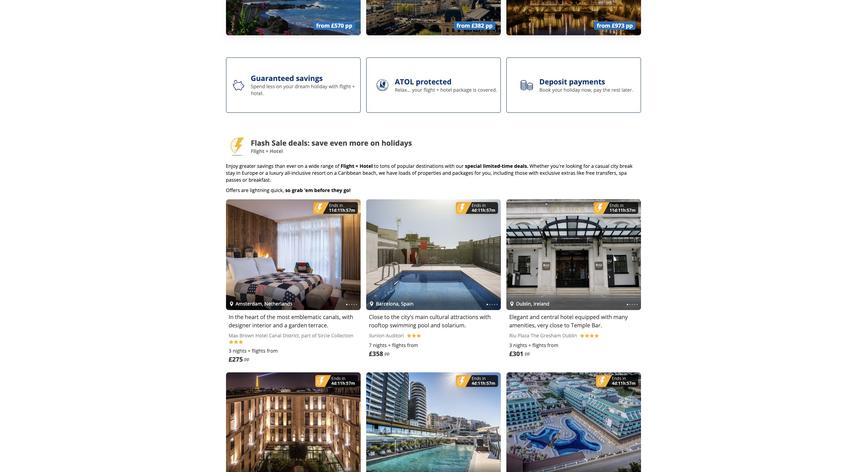 Task type: describe. For each thing, give the bounding box(es) containing it.
central
[[541, 314, 559, 321]]

designer
[[229, 322, 251, 329]]

the inside deposit payments book your holiday now, pay the rest later.
[[603, 87, 611, 93]]

pool
[[418, 322, 429, 329]]

lightning
[[250, 187, 270, 194]]

loads
[[399, 170, 411, 176]]

to inside elegant and central hotel equipped with many amenities, very close to temple bar.
[[565, 322, 570, 329]]

covered.
[[478, 87, 497, 93]]

a up free
[[592, 163, 594, 169]]

of inside "in the heart of the most emblematic canals, with designer interior and a garden terrace."
[[260, 314, 266, 321]]

offers are lightning quick, so grab 'em before they go!
[[226, 187, 351, 194]]

1 horizontal spatial rating image
[[585, 334, 590, 338]]

flash
[[251, 138, 270, 148]]

£275
[[229, 355, 243, 364]]

package
[[453, 87, 472, 93]]

0 horizontal spatial rating image
[[229, 340, 234, 345]]

3 nights + flights from £301 pp
[[510, 342, 559, 358]]

max brown hotel canal district, part of sircle collection
[[229, 333, 354, 339]]

rome, italy image
[[506, 0, 642, 36]]

7 nights + flights from £358 pp
[[369, 342, 418, 358]]

bar.
[[592, 322, 602, 329]]

you're
[[551, 163, 565, 169]]

time
[[502, 163, 513, 169]]

attractions
[[451, 314, 479, 321]]

on inside whether you're looking for a casual city break stay in europe or a luxury all-inclusive resort on a caribbean beach, we have loads of properties and packages for you, including those with exclusive extras like free transfers, spa passes or breakfast.
[[327, 170, 333, 176]]

pp for £275
[[244, 356, 250, 362]]

inclusive
[[292, 170, 311, 176]]

on inside flash sale deals: save even more on holidays flight + hotel
[[371, 138, 380, 148]]

ever
[[287, 163, 297, 169]]

deposit
[[540, 77, 568, 87]]

amsterdam,
[[236, 301, 263, 307]]

flight inside "atol protected relax... your flight + hotel package is covered."
[[424, 87, 435, 93]]

properties
[[418, 170, 442, 176]]

range
[[321, 163, 334, 169]]

save
[[312, 138, 328, 148]]

dublin, ireland
[[517, 301, 550, 307]]

flash sale deals: save even more on holidays flight + hotel
[[251, 138, 412, 154]]

barcelona,
[[376, 301, 400, 307]]

extras
[[562, 170, 576, 176]]

we
[[379, 170, 385, 176]]

tons
[[380, 163, 390, 169]]

enjoy
[[226, 163, 238, 169]]

luxury
[[270, 170, 284, 176]]

barcelona, spain
[[376, 301, 414, 307]]

deposit payments book your holiday now, pay the rest later.
[[540, 77, 634, 93]]

enjoy greater savings than ever on a wide range of flight + hotel to tons of popular destinations with our special limited-time deals.
[[226, 163, 529, 169]]

so
[[285, 187, 291, 194]]

special
[[465, 163, 482, 169]]

with left our
[[445, 163, 455, 169]]

part
[[302, 333, 311, 339]]

later.
[[622, 87, 634, 93]]

looking
[[566, 163, 583, 169]]

city's
[[401, 314, 414, 321]]

all-
[[285, 170, 292, 176]]

with inside close to the city's main cultural attractions with rooftop swimming pool and solarium.
[[480, 314, 491, 321]]

less
[[267, 83, 275, 90]]

main
[[415, 314, 428, 321]]

interior
[[253, 322, 272, 329]]

greater
[[240, 163, 256, 169]]

garden
[[289, 322, 307, 329]]

your inside guaranteed savings spend less on your dream holiday with flight + hotel.
[[283, 83, 294, 90]]

from for £275
[[267, 348, 278, 354]]

3 for £275
[[229, 348, 232, 354]]

of up have
[[391, 163, 396, 169]]

spa
[[619, 170, 627, 176]]

deals:
[[289, 138, 310, 148]]

on inside guaranteed savings spend less on your dream holiday with flight + hotel.
[[276, 83, 282, 90]]

hotel inside elegant and central hotel equipped with many amenities, very close to temple bar.
[[561, 314, 574, 321]]

amenities,
[[510, 322, 536, 329]]

resort
[[312, 170, 326, 176]]

and inside elegant and central hotel equipped with many amenities, very close to temple bar.
[[530, 314, 540, 321]]

europe
[[242, 170, 258, 176]]

pp for £358
[[385, 351, 390, 357]]

the inside close to the city's main cultural attractions with rooftop swimming pool and solarium.
[[391, 314, 400, 321]]

a inside "in the heart of the most emblematic canals, with designer interior and a garden terrace."
[[284, 322, 288, 329]]

3 nights + flights from £275 pp
[[229, 348, 278, 364]]

riu
[[510, 333, 517, 339]]

nights for £358
[[373, 342, 387, 349]]

+ inside flash sale deals: save even more on holidays flight + hotel
[[266, 148, 269, 154]]

relax...
[[395, 87, 411, 93]]

district,
[[283, 333, 300, 339]]

£358
[[369, 350, 383, 358]]

0 vertical spatial or
[[259, 170, 264, 176]]

of right "range"
[[335, 163, 340, 169]]

a left caribbean
[[334, 170, 337, 176]]

terrace.
[[309, 322, 329, 329]]

flights for £358
[[392, 342, 406, 349]]

nights for £275
[[233, 348, 247, 354]]

flights for £275
[[252, 348, 266, 354]]

in the heart of the most emblematic canals, with designer interior and a garden terrace.
[[229, 314, 353, 329]]

on up inclusive
[[298, 163, 304, 169]]

limited-
[[483, 163, 502, 169]]

exclusive
[[540, 170, 561, 176]]

solarium.
[[442, 322, 466, 329]]

0 horizontal spatial to
[[374, 163, 379, 169]]

before
[[314, 187, 330, 194]]

savings inside guaranteed savings spend less on your dream holiday with flight + hotel.
[[296, 73, 323, 83]]

pp for £301
[[525, 351, 530, 357]]

with inside whether you're looking for a casual city break stay in europe or a luxury all-inclusive resort on a caribbean beach, we have loads of properties and packages for you, including those with exclusive extras like free transfers, spa passes or breakfast.
[[529, 170, 539, 176]]

0 vertical spatial for
[[584, 163, 590, 169]]

equipped
[[575, 314, 600, 321]]

transfers,
[[596, 170, 618, 176]]

from for £301
[[548, 342, 559, 349]]

+ inside 3 nights + flights from £301 pp
[[529, 342, 531, 349]]



Task type: vqa. For each thing, say whether or not it's contained in the screenshot.


Task type: locate. For each thing, give the bounding box(es) containing it.
have
[[387, 170, 398, 176]]

the up swimming
[[391, 314, 400, 321]]

+ inside 7 nights + flights from £358 pp
[[388, 342, 391, 349]]

+ inside 3 nights + flights from £275 pp
[[248, 348, 251, 354]]

2 vertical spatial to
[[565, 322, 570, 329]]

tenerife, canary islands image
[[225, 0, 362, 36]]

your for deposit payments
[[553, 87, 563, 93]]

with down whether
[[529, 170, 539, 176]]

1 vertical spatial for
[[475, 170, 481, 176]]

spain
[[401, 301, 414, 307]]

or up breakfast.
[[259, 170, 264, 176]]

flights down auditori
[[392, 342, 406, 349]]

0 horizontal spatial your
[[283, 83, 294, 90]]

2 horizontal spatial nights
[[514, 342, 527, 349]]

rooftop
[[369, 322, 389, 329]]

they
[[332, 187, 342, 194]]

including
[[493, 170, 514, 176]]

riu plaza the gresham dublin
[[510, 333, 578, 339]]

1 horizontal spatial holiday
[[564, 87, 581, 93]]

0 horizontal spatial from
[[267, 348, 278, 354]]

nights up £275
[[233, 348, 247, 354]]

flights down the brown
[[252, 348, 266, 354]]

4
[[472, 208, 474, 213], [332, 381, 334, 387], [472, 381, 474, 387], [612, 381, 615, 387]]

1 horizontal spatial flight
[[341, 163, 355, 169]]

holiday right dream
[[311, 83, 328, 90]]

from down the gresham
[[548, 342, 559, 349]]

3 up £275
[[229, 348, 232, 354]]

in
[[229, 314, 234, 321]]

1 horizontal spatial 3
[[510, 342, 512, 349]]

pp right £358
[[385, 351, 390, 357]]

to right the close
[[385, 314, 390, 321]]

your for atol protected
[[412, 87, 423, 93]]

to left tons
[[374, 163, 379, 169]]

2 horizontal spatial your
[[553, 87, 563, 93]]

pp inside 3 nights + flights from £275 pp
[[244, 356, 250, 362]]

rating image down bar.
[[595, 334, 600, 338]]

flights inside 7 nights + flights from £358 pp
[[392, 342, 406, 349]]

pp right £275
[[244, 356, 250, 362]]

guaranteed
[[251, 73, 294, 83]]

1 horizontal spatial hotel
[[561, 314, 574, 321]]

flight up caribbean
[[341, 163, 355, 169]]

guaranteed savings spend less on your dream holiday with flight + hotel.
[[251, 73, 357, 97]]

sale
[[272, 138, 287, 148]]

with right the canals,
[[342, 314, 353, 321]]

nights up £358
[[373, 342, 387, 349]]

quick,
[[271, 187, 284, 194]]

elegant and central hotel equipped with many amenities, very close to temple bar.
[[510, 314, 628, 329]]

the left "most"
[[267, 314, 275, 321]]

0 horizontal spatial 3
[[229, 348, 232, 354]]

ends in 11 d : 11 h : 57 m for £301
[[610, 203, 636, 213]]

0 vertical spatial hotel
[[441, 87, 452, 93]]

whether you're looking for a casual city break stay in europe or a luxury all-inclusive resort on a caribbean beach, we have loads of properties and packages for you, including those with exclusive extras like free transfers, spa passes or breakfast.
[[226, 163, 634, 183]]

0 horizontal spatial flight
[[340, 83, 351, 90]]

hotel inside flash sale deals: save even more on holidays flight + hotel
[[270, 148, 283, 154]]

of inside whether you're looking for a casual city break stay in europe or a luxury all-inclusive resort on a caribbean beach, we have loads of properties and packages for you, including those with exclusive extras like free transfers, spa passes or breakfast.
[[412, 170, 417, 176]]

0 horizontal spatial for
[[475, 170, 481, 176]]

of right loads
[[412, 170, 417, 176]]

emblematic
[[291, 314, 322, 321]]

for down special
[[475, 170, 481, 176]]

close to the city's main cultural attractions with rooftop swimming pool and solarium.
[[369, 314, 491, 329]]

are
[[241, 187, 249, 194]]

free
[[586, 170, 595, 176]]

from down canal
[[267, 348, 278, 354]]

more
[[349, 138, 369, 148]]

1 vertical spatial savings
[[257, 163, 274, 169]]

1 vertical spatial hotel
[[561, 314, 574, 321]]

0 vertical spatial flight
[[251, 148, 265, 154]]

flights
[[392, 342, 406, 349], [533, 342, 546, 349], [252, 348, 266, 354]]

flights for £301
[[533, 342, 546, 349]]

auditori
[[386, 333, 404, 339]]

1 vertical spatial or
[[243, 177, 247, 183]]

sircle
[[318, 333, 330, 339]]

and down cultural
[[431, 322, 441, 329]]

beach,
[[363, 170, 378, 176]]

2 horizontal spatial rating image
[[595, 334, 600, 338]]

payments
[[569, 77, 606, 87]]

57
[[346, 208, 351, 213], [487, 208, 492, 213], [627, 208, 632, 213], [346, 381, 351, 387], [487, 381, 492, 387], [627, 381, 632, 387]]

hotel up beach, at the top of the page
[[360, 163, 373, 169]]

with inside "in the heart of the most emblematic canals, with designer interior and a garden terrace."
[[342, 314, 353, 321]]

cultural
[[430, 314, 449, 321]]

plaza
[[518, 333, 530, 339]]

from down swimming
[[407, 342, 418, 349]]

rest
[[612, 87, 621, 93]]

2 vertical spatial hotel
[[256, 333, 268, 339]]

3 inside 3 nights + flights from £275 pp
[[229, 348, 232, 354]]

1 horizontal spatial or
[[259, 170, 264, 176]]

pp inside 3 nights + flights from £301 pp
[[525, 351, 530, 357]]

from inside 3 nights + flights from £275 pp
[[267, 348, 278, 354]]

hotel up than
[[270, 148, 283, 154]]

breakfast.
[[249, 177, 271, 183]]

flights down riu plaza the gresham dublin
[[533, 342, 546, 349]]

:
[[337, 208, 338, 213], [345, 208, 346, 213], [477, 208, 478, 213], [486, 208, 487, 213], [617, 208, 619, 213], [626, 208, 627, 213], [337, 381, 338, 387], [345, 381, 346, 387], [477, 381, 478, 387], [486, 381, 487, 387], [617, 381, 619, 387], [626, 381, 627, 387]]

from for £358
[[407, 342, 418, 349]]

collection
[[331, 333, 354, 339]]

the
[[603, 87, 611, 93], [235, 314, 244, 321], [267, 314, 275, 321], [391, 314, 400, 321]]

on down "range"
[[327, 170, 333, 176]]

and inside "in the heart of the most emblematic canals, with designer interior and a garden terrace."
[[273, 322, 283, 329]]

hotel inside "atol protected relax... your flight + hotel package is covered."
[[441, 87, 452, 93]]

ilunion auditori
[[369, 333, 404, 339]]

is
[[473, 87, 477, 93]]

1 horizontal spatial from
[[407, 342, 418, 349]]

pay
[[594, 87, 602, 93]]

1 horizontal spatial for
[[584, 163, 590, 169]]

nights inside 7 nights + flights from £358 pp
[[373, 342, 387, 349]]

1 horizontal spatial nights
[[373, 342, 387, 349]]

0 horizontal spatial holiday
[[311, 83, 328, 90]]

heart
[[245, 314, 259, 321]]

gresham
[[541, 333, 561, 339]]

0 horizontal spatial ends in 11 d : 11 h : 57 m
[[329, 203, 355, 213]]

or down europe
[[243, 177, 247, 183]]

rating image down the max
[[229, 340, 234, 345]]

2 horizontal spatial from
[[548, 342, 559, 349]]

dublin
[[563, 333, 578, 339]]

the right in
[[235, 314, 244, 321]]

savings
[[296, 73, 323, 83], [257, 163, 274, 169]]

city
[[611, 163, 619, 169]]

deals.
[[515, 163, 529, 169]]

0 horizontal spatial flight
[[251, 148, 265, 154]]

1 vertical spatial flight
[[341, 163, 355, 169]]

protected
[[416, 77, 452, 87]]

1 horizontal spatial your
[[412, 87, 423, 93]]

max
[[229, 333, 238, 339]]

grab
[[292, 187, 303, 194]]

from inside 3 nights + flights from £301 pp
[[548, 342, 559, 349]]

and left 'packages'
[[443, 170, 451, 176]]

and inside whether you're looking for a casual city break stay in europe or a luxury all-inclusive resort on a caribbean beach, we have loads of properties and packages for you, including those with exclusive extras like free transfers, spa passes or breakfast.
[[443, 170, 451, 176]]

a left luxury
[[266, 170, 268, 176]]

1 horizontal spatial ends in 11 d : 11 h : 57 m
[[610, 203, 636, 213]]

from inside 7 nights + flights from £358 pp
[[407, 342, 418, 349]]

holiday left the now,
[[564, 87, 581, 93]]

1 horizontal spatial to
[[385, 314, 390, 321]]

passes
[[226, 177, 241, 183]]

close
[[369, 314, 383, 321]]

wide
[[309, 163, 320, 169]]

destinations
[[416, 163, 444, 169]]

of right part
[[312, 333, 317, 339]]

a left wide
[[305, 163, 308, 169]]

with inside elegant and central hotel equipped with many amenities, very close to temple bar.
[[601, 314, 612, 321]]

holiday inside deposit payments book your holiday now, pay the rest later.
[[564, 87, 581, 93]]

2 horizontal spatial to
[[565, 322, 570, 329]]

0 horizontal spatial nights
[[233, 348, 247, 354]]

paris, france image
[[366, 0, 502, 36]]

flight inside guaranteed savings spend less on your dream holiday with flight + hotel.
[[340, 83, 351, 90]]

your left dream
[[283, 83, 294, 90]]

1 horizontal spatial savings
[[296, 73, 323, 83]]

hotel.
[[251, 90, 264, 97]]

in
[[236, 170, 241, 176], [340, 203, 343, 209], [482, 203, 486, 209], [620, 203, 624, 209], [342, 376, 346, 382], [482, 376, 486, 382], [623, 376, 626, 382]]

and inside close to the city's main cultural attractions with rooftop swimming pool and solarium.
[[431, 322, 441, 329]]

1 horizontal spatial hotel
[[270, 148, 283, 154]]

a down "most"
[[284, 322, 288, 329]]

with up bar.
[[601, 314, 612, 321]]

hotel left "package"
[[441, 87, 452, 93]]

3 down riu
[[510, 342, 512, 349]]

spend
[[251, 83, 265, 90]]

2 ends in 11 d : 11 h : 57 m from the left
[[610, 203, 636, 213]]

pp inside 7 nights + flights from £358 pp
[[385, 351, 390, 357]]

nights inside 3 nights + flights from £275 pp
[[233, 348, 247, 354]]

of up interior
[[260, 314, 266, 321]]

most
[[277, 314, 290, 321]]

'em
[[304, 187, 313, 194]]

your right relax...
[[412, 87, 423, 93]]

atol
[[395, 77, 414, 87]]

1 vertical spatial hotel
[[360, 163, 373, 169]]

a
[[305, 163, 308, 169], [592, 163, 594, 169], [266, 170, 268, 176], [334, 170, 337, 176], [284, 322, 288, 329]]

0 vertical spatial savings
[[296, 73, 323, 83]]

rating image
[[585, 334, 590, 338], [595, 334, 600, 338], [229, 340, 234, 345]]

2 horizontal spatial flights
[[533, 342, 546, 349]]

with inside guaranteed savings spend less on your dream holiday with flight + hotel.
[[329, 83, 339, 90]]

hotel up "close" on the right bottom of the page
[[561, 314, 574, 321]]

3 inside 3 nights + flights from £301 pp
[[510, 342, 512, 349]]

0 horizontal spatial flights
[[252, 348, 266, 354]]

m
[[351, 208, 355, 213], [492, 208, 496, 213], [632, 208, 636, 213], [351, 381, 355, 387], [492, 381, 496, 387], [632, 381, 636, 387]]

go!
[[344, 187, 351, 194]]

2 horizontal spatial hotel
[[360, 163, 373, 169]]

0 horizontal spatial hotel
[[441, 87, 452, 93]]

nights up £301
[[514, 342, 527, 349]]

and up very
[[530, 314, 540, 321]]

3 for £301
[[510, 342, 512, 349]]

with right dream
[[329, 83, 339, 90]]

holiday inside guaranteed savings spend less on your dream holiday with flight + hotel.
[[311, 83, 328, 90]]

book
[[540, 87, 551, 93]]

the right pay
[[603, 87, 611, 93]]

rating image down temple
[[585, 334, 590, 338]]

nights inside 3 nights + flights from £301 pp
[[514, 342, 527, 349]]

2 horizontal spatial pp
[[525, 351, 530, 357]]

1 ends in 11 d : 11 h : 57 m from the left
[[329, 203, 355, 213]]

0 horizontal spatial pp
[[244, 356, 250, 362]]

packages
[[453, 170, 474, 176]]

very
[[538, 322, 549, 329]]

ends in 11 d : 11 h : 57 m for £275
[[329, 203, 355, 213]]

to up dublin
[[565, 322, 570, 329]]

1 horizontal spatial pp
[[385, 351, 390, 357]]

1 horizontal spatial flights
[[392, 342, 406, 349]]

now,
[[582, 87, 593, 93]]

3
[[510, 342, 512, 349], [229, 348, 232, 354]]

hotel down interior
[[256, 333, 268, 339]]

to inside close to the city's main cultural attractions with rooftop swimming pool and solarium.
[[385, 314, 390, 321]]

and down "most"
[[273, 322, 283, 329]]

0 vertical spatial hotel
[[270, 148, 283, 154]]

0 horizontal spatial or
[[243, 177, 247, 183]]

your inside deposit payments book your holiday now, pay the rest later.
[[553, 87, 563, 93]]

rating image
[[407, 334, 412, 338], [412, 334, 417, 338], [417, 334, 421, 338], [580, 334, 585, 338], [590, 334, 595, 338], [234, 340, 238, 345], [238, 340, 243, 345]]

popular
[[397, 163, 415, 169]]

holidays
[[382, 138, 412, 148]]

0 vertical spatial to
[[374, 163, 379, 169]]

your right "book"
[[553, 87, 563, 93]]

1 horizontal spatial flight
[[424, 87, 435, 93]]

11
[[329, 208, 334, 213], [338, 208, 343, 213], [478, 208, 483, 213], [610, 208, 615, 213], [619, 208, 623, 213], [338, 381, 343, 387], [478, 381, 483, 387], [619, 381, 623, 387]]

on right more
[[371, 138, 380, 148]]

your inside "atol protected relax... your flight + hotel package is covered."
[[412, 87, 423, 93]]

flight up greater
[[251, 148, 265, 154]]

+ inside guaranteed savings spend less on your dream holiday with flight + hotel.
[[352, 83, 355, 90]]

ilunion
[[369, 333, 385, 339]]

+ inside "atol protected relax... your flight + hotel package is covered."
[[437, 87, 439, 93]]

in inside whether you're looking for a casual city break stay in europe or a luxury all-inclusive resort on a caribbean beach, we have loads of properties and packages for you, including those with exclusive extras like free transfers, spa passes or breakfast.
[[236, 170, 241, 176]]

nights for £301
[[514, 342, 527, 349]]

flights inside 3 nights + flights from £275 pp
[[252, 348, 266, 354]]

on right less
[[276, 83, 282, 90]]

1 vertical spatial to
[[385, 314, 390, 321]]

flight inside flash sale deals: save even more on holidays flight + hotel
[[251, 148, 265, 154]]

0 horizontal spatial hotel
[[256, 333, 268, 339]]

flights inside 3 nights + flights from £301 pp
[[533, 342, 546, 349]]

flight
[[340, 83, 351, 90], [424, 87, 435, 93]]

pp right £301
[[525, 351, 530, 357]]

with right attractions
[[480, 314, 491, 321]]

0 horizontal spatial savings
[[257, 163, 274, 169]]

even
[[330, 138, 348, 148]]

for up free
[[584, 163, 590, 169]]



